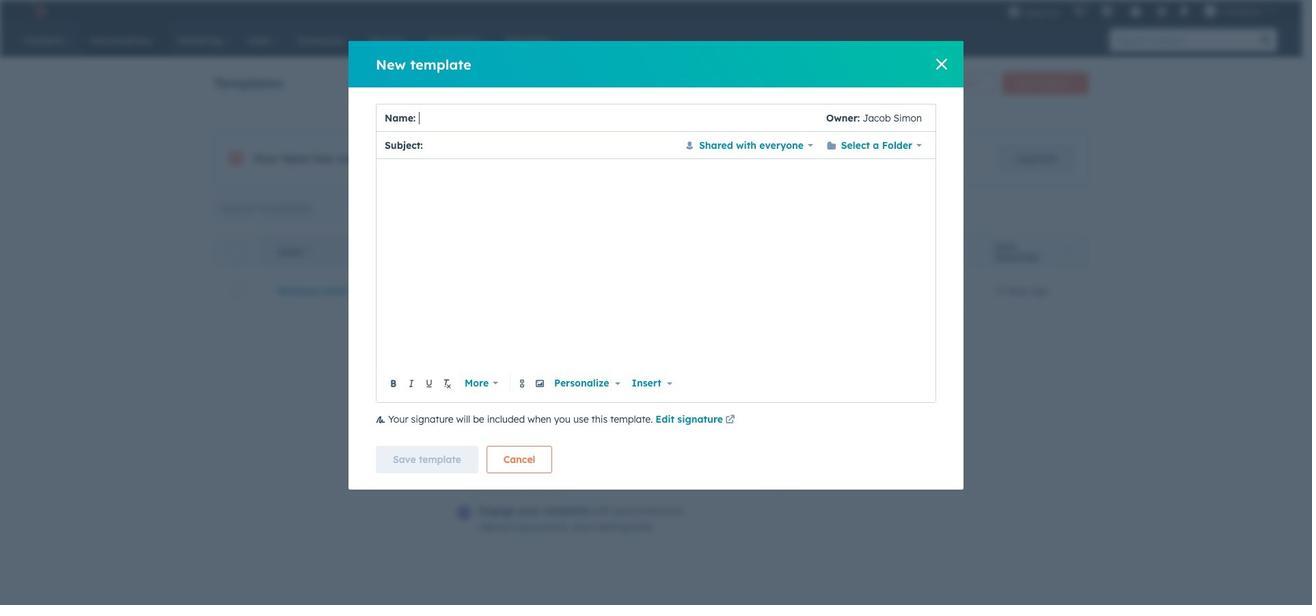 Task type: locate. For each thing, give the bounding box(es) containing it.
1 link opens in a new window image from the top
[[725, 413, 735, 429]]

2 link opens in a new window image from the top
[[725, 416, 735, 426]]

None text field
[[416, 104, 826, 132], [426, 137, 675, 153], [385, 167, 927, 372], [416, 104, 826, 132], [426, 137, 675, 153], [385, 167, 927, 372]]

jacob simon image
[[1204, 5, 1216, 17]]

link opens in a new window image
[[725, 413, 735, 429], [725, 416, 735, 426]]

banner
[[214, 68, 1088, 94]]

dialog
[[349, 41, 964, 490]]

press to sort. image
[[1066, 247, 1071, 256]]

menu
[[1001, 0, 1286, 22]]

ascending sort. press to sort descending. element
[[307, 247, 312, 258]]



Task type: vqa. For each thing, say whether or not it's contained in the screenshot.
banner
yes



Task type: describe. For each thing, give the bounding box(es) containing it.
Search HubSpot search field
[[1110, 29, 1254, 52]]

press to sort. element
[[1066, 247, 1071, 258]]

close image
[[936, 59, 947, 70]]

Search search field
[[214, 195, 380, 222]]

ascending sort. press to sort descending. image
[[307, 247, 312, 256]]

marketplaces image
[[1101, 6, 1113, 18]]



